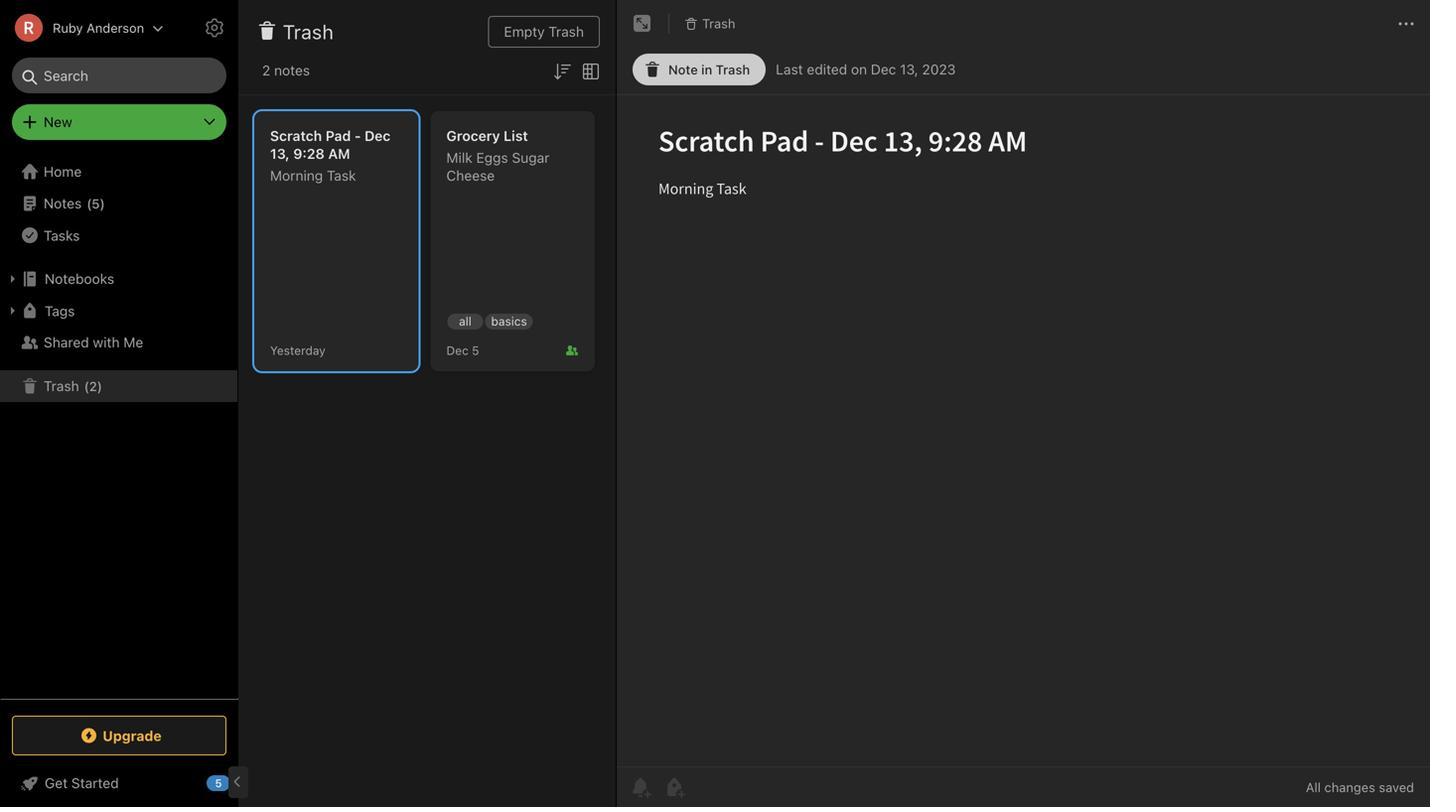 Task type: describe. For each thing, give the bounding box(es) containing it.
saved
[[1379, 780, 1414, 795]]

add a reminder image
[[629, 776, 653, 800]]

expand tags image
[[5, 303, 21, 319]]

yesterday
[[270, 344, 326, 358]]

13, for 2023
[[900, 61, 919, 77]]

trash ( 2 )
[[44, 378, 102, 394]]

notes ( 5 )
[[44, 195, 105, 212]]

trash down shared
[[44, 378, 79, 394]]

click to collapse image
[[231, 771, 246, 795]]

note
[[668, 62, 698, 77]]

tags
[[45, 303, 75, 319]]

more actions image
[[1395, 12, 1418, 36]]

milk
[[446, 149, 473, 166]]

expand notebooks image
[[5, 271, 21, 287]]

with
[[93, 334, 120, 351]]

in
[[701, 62, 712, 77]]

5 inside notes ( 5 )
[[92, 196, 100, 211]]

( for notes
[[87, 196, 92, 211]]

task
[[327, 167, 356, 184]]

empty
[[504, 23, 545, 40]]

Account field
[[0, 8, 164, 48]]

scratch
[[270, 128, 322, 144]]

grocery
[[446, 128, 500, 144]]

upgrade button
[[12, 716, 226, 756]]

) for trash
[[97, 379, 102, 394]]

changes
[[1325, 780, 1376, 795]]

shared with me link
[[0, 327, 237, 359]]

Help and Learning task checklist field
[[0, 768, 238, 800]]

started
[[71, 775, 119, 792]]

scratch pad - dec 13, 9:28 am morning task
[[270, 128, 391, 184]]

tasks
[[44, 227, 80, 244]]

morning
[[270, 167, 323, 184]]

notes
[[44, 195, 82, 212]]

basics
[[491, 314, 527, 328]]

upgrade
[[103, 728, 162, 744]]

home link
[[0, 156, 238, 188]]

last edited on dec 13, 2023
[[776, 61, 956, 77]]

sugar
[[512, 149, 550, 166]]

new button
[[12, 104, 226, 140]]

tags button
[[0, 295, 237, 327]]

note window element
[[617, 0, 1430, 808]]

View options field
[[574, 58, 603, 83]]

anderson
[[87, 20, 144, 35]]

all
[[1306, 780, 1321, 795]]

dec for -
[[365, 128, 391, 144]]

edited
[[807, 61, 847, 77]]

2 inside the trash ( 2 )
[[89, 379, 97, 394]]

all changes saved
[[1306, 780, 1414, 795]]

eggs
[[476, 149, 508, 166]]

Note Editor text field
[[617, 95, 1430, 767]]



Task type: locate. For each thing, give the bounding box(es) containing it.
( for trash
[[84, 379, 89, 394]]

0 horizontal spatial 5
[[92, 196, 100, 211]]

) inside notes ( 5 )
[[100, 196, 105, 211]]

add tag image
[[663, 776, 686, 800]]

2 horizontal spatial 5
[[472, 344, 479, 358]]

13, down scratch
[[270, 146, 290, 162]]

2
[[262, 62, 270, 78], [89, 379, 97, 394]]

1 horizontal spatial 2
[[262, 62, 270, 78]]

0 vertical spatial 5
[[92, 196, 100, 211]]

2 left "notes"
[[262, 62, 270, 78]]

( right notes
[[87, 196, 92, 211]]

2 vertical spatial dec
[[446, 344, 469, 358]]

( inside notes ( 5 )
[[87, 196, 92, 211]]

new
[[44, 114, 72, 130]]

trash
[[702, 16, 736, 31], [283, 20, 334, 43], [549, 23, 584, 40], [716, 62, 750, 77], [44, 378, 79, 394]]

1 horizontal spatial dec
[[446, 344, 469, 358]]

1 vertical spatial 5
[[472, 344, 479, 358]]

13, left 2023
[[900, 61, 919, 77]]

notebooks
[[45, 271, 114, 287]]

cheese
[[446, 167, 495, 184]]

-
[[354, 128, 361, 144]]

me
[[123, 334, 143, 351]]

dec inside scratch pad - dec 13, 9:28 am morning task
[[365, 128, 391, 144]]

dec right the -
[[365, 128, 391, 144]]

(
[[87, 196, 92, 211], [84, 379, 89, 394]]

shared
[[44, 334, 89, 351]]

1 vertical spatial 13,
[[270, 146, 290, 162]]

1 horizontal spatial 13,
[[900, 61, 919, 77]]

0 vertical spatial 2
[[262, 62, 270, 78]]

5
[[92, 196, 100, 211], [472, 344, 479, 358], [215, 777, 222, 790]]

home
[[44, 163, 82, 180]]

2 vertical spatial 5
[[215, 777, 222, 790]]

trash up note in trash
[[702, 16, 736, 31]]

)
[[100, 196, 105, 211], [97, 379, 102, 394]]

More actions field
[[1395, 8, 1418, 40]]

13, inside note window element
[[900, 61, 919, 77]]

dec inside note window element
[[871, 61, 896, 77]]

None search field
[[26, 58, 213, 93]]

tasks button
[[0, 220, 237, 251]]

trash button
[[677, 10, 742, 38]]

note in trash
[[668, 62, 750, 77]]

shared with me
[[44, 334, 143, 351]]

) down home link
[[100, 196, 105, 211]]

notes
[[274, 62, 310, 78]]

ruby
[[53, 20, 83, 35]]

list
[[504, 128, 528, 144]]

all
[[459, 314, 472, 328]]

get
[[45, 775, 68, 792]]

dec down all
[[446, 344, 469, 358]]

2 down shared with me
[[89, 379, 97, 394]]

Search text field
[[26, 58, 213, 93]]

dec
[[871, 61, 896, 77], [365, 128, 391, 144], [446, 344, 469, 358]]

trash up "notes"
[[283, 20, 334, 43]]

settings image
[[203, 16, 226, 40]]

get started
[[45, 775, 119, 792]]

13, inside scratch pad - dec 13, 9:28 am morning task
[[270, 146, 290, 162]]

1 vertical spatial dec
[[365, 128, 391, 144]]

dec for on
[[871, 61, 896, 77]]

0 horizontal spatial dec
[[365, 128, 391, 144]]

2 notes
[[262, 62, 310, 78]]

0 vertical spatial (
[[87, 196, 92, 211]]

pad
[[326, 128, 351, 144]]

5 inside help and learning task checklist field
[[215, 777, 222, 790]]

2023
[[922, 61, 956, 77]]

0 vertical spatial )
[[100, 196, 105, 211]]

1 vertical spatial (
[[84, 379, 89, 394]]

notebooks link
[[0, 263, 237, 295]]

) inside the trash ( 2 )
[[97, 379, 102, 394]]

( inside the trash ( 2 )
[[84, 379, 89, 394]]

expand note image
[[631, 12, 655, 36]]

9:28
[[293, 146, 325, 162]]

Sort options field
[[550, 58, 574, 83]]

on
[[851, 61, 867, 77]]

empty trash
[[504, 23, 584, 40]]

( down shared with me
[[84, 379, 89, 394]]

13, for 9:28
[[270, 146, 290, 162]]

13,
[[900, 61, 919, 77], [270, 146, 290, 162]]

1 horizontal spatial 5
[[215, 777, 222, 790]]

trash right in
[[716, 62, 750, 77]]

am
[[328, 146, 350, 162]]

trash up sort options field at top left
[[549, 23, 584, 40]]

tree containing home
[[0, 156, 238, 698]]

dec right on
[[871, 61, 896, 77]]

1 vertical spatial 2
[[89, 379, 97, 394]]

empty trash button
[[488, 16, 600, 48]]

) for notes
[[100, 196, 105, 211]]

last
[[776, 61, 803, 77]]

dec 5
[[446, 344, 479, 358]]

0 vertical spatial 13,
[[900, 61, 919, 77]]

0 horizontal spatial 13,
[[270, 146, 290, 162]]

1 vertical spatial )
[[97, 379, 102, 394]]

grocery list milk eggs sugar cheese
[[446, 128, 550, 184]]

) down shared with me
[[97, 379, 102, 394]]

2 horizontal spatial dec
[[871, 61, 896, 77]]

0 horizontal spatial 2
[[89, 379, 97, 394]]

0 vertical spatial dec
[[871, 61, 896, 77]]

ruby anderson
[[53, 20, 144, 35]]

tree
[[0, 156, 238, 698]]



Task type: vqa. For each thing, say whether or not it's contained in the screenshot.
2023
yes



